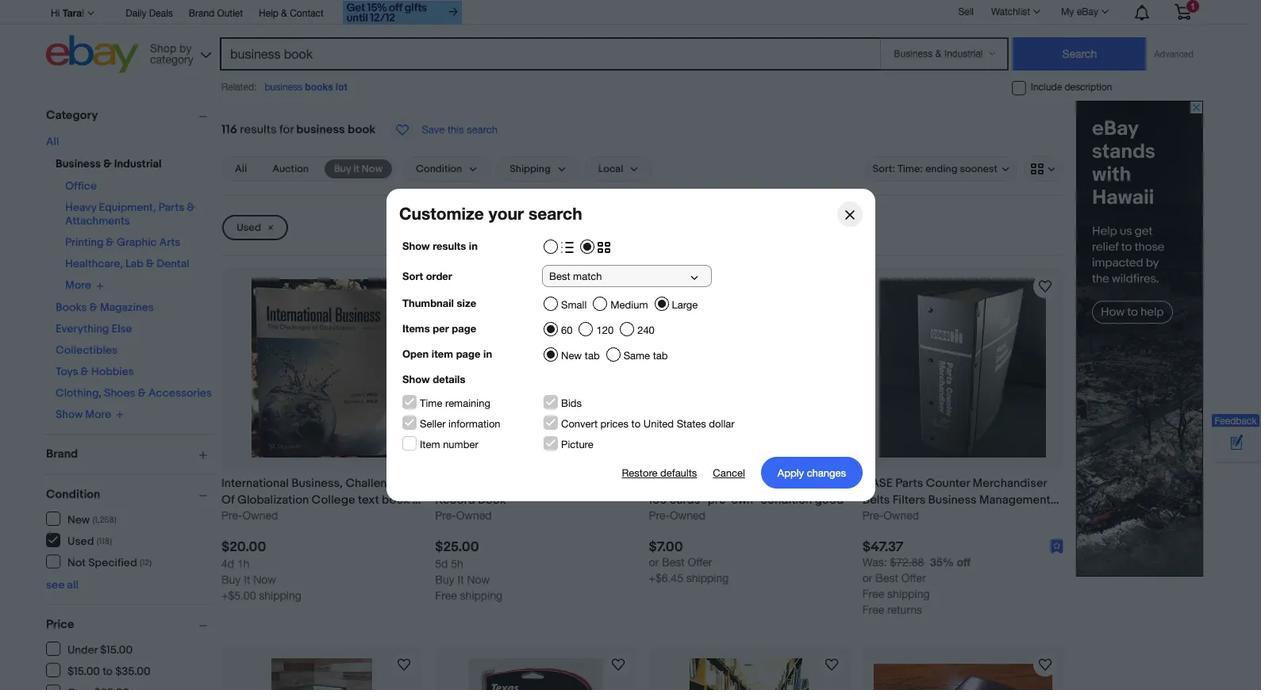 Task type: describe. For each thing, give the bounding box(es) containing it.
business or calling card book for 160 cards- pre-own- condition good image
[[699, 280, 800, 458]]

order
[[426, 270, 452, 283]]

advertisement region
[[1077, 101, 1204, 577]]

seller
[[420, 418, 445, 430]]

apply
[[778, 467, 804, 479]]

heavy equipment, parts & attachments link
[[65, 201, 195, 228]]

& right "toys"
[[81, 365, 89, 378]]

international business, challenges of globalization college text book 9 edition heading
[[222, 477, 421, 525]]

1 vertical spatial $15.00
[[67, 665, 100, 678]]

buy for $25.00
[[435, 574, 455, 587]]

best inside '$7.00 or best offer +$6.45 shipping'
[[662, 557, 685, 570]]

ti texas instruments ba ii 2 plus business analyst financial calculator w/ book image
[[469, 659, 603, 691]]

buy for $20.00
[[222, 574, 241, 587]]

office
[[65, 179, 97, 193]]

attachments
[[65, 214, 130, 228]]

include
[[1031, 82, 1062, 93]]

business inside the united business service personal record book pre-owned
[[474, 477, 522, 492]]

convert prices to united states dollar
[[561, 418, 735, 430]]

$25.00 5d 5h buy it now free shipping
[[435, 540, 503, 603]]

brand
[[189, 8, 215, 19]]

5h
[[451, 559, 464, 571]]

book inside the business or calling card book for 160 cards- pre-own- condition good pre-owned
[[784, 477, 812, 492]]

sell link
[[952, 6, 981, 17]]

manual
[[863, 510, 902, 525]]

watch vintage pocket phone book gold color with matching business card image
[[395, 656, 414, 675]]

1 owned from the left
[[243, 510, 278, 523]]

customize
[[399, 204, 484, 224]]

cards-
[[670, 493, 705, 508]]

printing
[[65, 236, 104, 249]]

size
[[457, 297, 476, 310]]

collectibles
[[56, 343, 118, 357]]

pre- inside the business or calling card book for 160 cards- pre-own- condition good pre-owned
[[649, 510, 670, 523]]

none text field containing was:
[[863, 557, 924, 570]]

arts
[[159, 236, 181, 249]]

free left returns
[[863, 605, 885, 617]]

international business, challenges of globalization college text book 9 edition image
[[252, 280, 392, 458]]

banner containing sell
[[46, 0, 1204, 77]]

daily deals
[[126, 8, 173, 19]]

convert
[[561, 418, 597, 430]]

60
[[561, 325, 572, 337]]

buy it now
[[334, 163, 383, 175]]

tab for new tab
[[585, 350, 600, 362]]

parts inside case parts counter merchandiser belts filters business management manual book
[[896, 477, 924, 492]]

more button
[[65, 279, 104, 293]]

number
[[443, 439, 478, 451]]

or for $7.00
[[649, 557, 659, 570]]

business or calling card book for 160 cards- pre-own- condition good link
[[649, 476, 850, 509]]

college
[[312, 493, 355, 508]]

0 horizontal spatial in
[[469, 240, 477, 252]]

filters
[[893, 493, 926, 508]]

it inside text box
[[353, 163, 360, 175]]

large
[[672, 299, 698, 311]]

Buy It Now selected text field
[[334, 162, 383, 176]]

personal
[[569, 477, 616, 492]]

business up office
[[56, 157, 101, 171]]

my ebay link
[[1053, 2, 1116, 21]]

dollar
[[709, 418, 735, 430]]

shipping inside $20.00 4d 1h buy it now +$5.00 shipping
[[259, 590, 302, 603]]

show details
[[402, 373, 465, 386]]

$35.00
[[115, 665, 151, 678]]

auction link
[[263, 160, 318, 179]]

brand outlet
[[189, 8, 243, 19]]

books
[[305, 81, 333, 93]]

tab for same tab
[[653, 350, 668, 362]]

account navigation
[[46, 0, 1204, 27]]

it for $25.00
[[458, 574, 464, 587]]

bids
[[561, 398, 582, 410]]

search for customize your search
[[528, 204, 582, 224]]

book inside the united business service personal record book pre-owned
[[478, 493, 506, 508]]

united inside customize your search dialog
[[643, 418, 674, 430]]

defaults
[[660, 467, 697, 479]]

160
[[649, 493, 667, 508]]

under $15.00 link
[[46, 642, 134, 657]]

case
[[863, 477, 893, 492]]

9
[[413, 493, 419, 508]]

more inside "button"
[[85, 408, 111, 421]]

now inside text box
[[362, 163, 383, 175]]

116 results for business book
[[222, 122, 376, 137]]

condition
[[46, 488, 100, 503]]

new for new (1,258)
[[67, 513, 90, 527]]

pre-
[[708, 493, 731, 508]]

page for item
[[456, 348, 480, 360]]

small
[[561, 299, 587, 311]]

& up everything else link
[[89, 301, 98, 314]]

0 horizontal spatial book
[[348, 122, 376, 137]]

feedback
[[1215, 416, 1257, 427]]

sort
[[402, 270, 423, 283]]

price button
[[46, 618, 214, 633]]

condition button
[[46, 488, 214, 503]]

related:
[[222, 82, 257, 93]]

record
[[435, 493, 475, 508]]

save this search
[[422, 124, 498, 136]]

clothing, shoes & accessories link
[[56, 386, 212, 400]]

case parts counter merchandiser belts filters business management manual book
[[863, 477, 1051, 525]]

watch rubbermaid rolodex desktop business card / address book / contact file organizer image
[[1036, 656, 1055, 675]]

same tab
[[623, 350, 668, 362]]

used (118)
[[67, 535, 112, 548]]

parts inside office heavy equipment, parts & attachments printing & graphic arts healthcare, lab & dental
[[159, 201, 184, 214]]

magazines
[[100, 301, 154, 314]]

my ebay
[[1062, 6, 1099, 17]]

35%
[[931, 556, 954, 570]]

edition
[[222, 510, 259, 525]]

condition
[[761, 493, 812, 508]]

case parts counter merchandiser belts filters business management manual book link
[[863, 476, 1064, 525]]

buy it now link
[[325, 160, 392, 179]]

none submit inside banner
[[1013, 37, 1147, 71]]

$15.00 to $35.00 link
[[46, 664, 151, 678]]

contact
[[290, 8, 324, 19]]

owned inside the united business service personal record book pre-owned
[[456, 510, 492, 523]]

calling
[[714, 477, 752, 492]]

& down attachments
[[106, 236, 114, 249]]

hobbies
[[91, 365, 134, 378]]

your shopping cart contains 1 item image
[[1174, 4, 1193, 20]]

item number
[[420, 439, 478, 451]]

or inside was: $72.88 35% off or best offer free shipping free returns
[[863, 573, 873, 586]]

book inside international business, challenges of globalization college text book 9 edition
[[382, 493, 410, 508]]

it for $20.00
[[244, 574, 250, 587]]

description
[[1065, 82, 1113, 93]]

business & industrial
[[56, 157, 162, 171]]

advanced link
[[1147, 38, 1202, 70]]

(118)
[[97, 536, 112, 547]]

help & contact
[[259, 8, 324, 19]]

deals
[[149, 8, 173, 19]]

vintage pocket phone book gold color with matching business card image
[[272, 659, 372, 691]]

of
[[222, 493, 235, 508]]

used for used
[[237, 222, 261, 234]]

1 horizontal spatial all
[[235, 163, 247, 175]]

item
[[420, 439, 440, 451]]

item
[[431, 348, 453, 360]]

& right shoes
[[138, 386, 146, 400]]

business inside the business or calling card book for 160 cards- pre-own- condition good pre-owned
[[649, 477, 697, 492]]

own-
[[731, 493, 758, 508]]

international business, challenges of globalization college text book 9 edition
[[222, 477, 419, 525]]

4 pre- from the left
[[863, 510, 884, 523]]

1 pre- from the left
[[222, 510, 243, 523]]

show more button
[[56, 408, 124, 422]]

free down was:
[[863, 589, 885, 601]]

united inside the united business service personal record book pre-owned
[[435, 477, 471, 492]]

page for per
[[452, 322, 476, 335]]

4 owned from the left
[[884, 510, 919, 523]]



Task type: vqa. For each thing, say whether or not it's contained in the screenshot.
the right ONLY
no



Task type: locate. For each thing, give the bounding box(es) containing it.
for up auction link
[[279, 122, 294, 137]]

1 vertical spatial or
[[649, 557, 659, 570]]

shipping right +$6.45 at the right
[[687, 573, 729, 586]]

case parts counter merchandiser belts filters business management manual book heading
[[863, 477, 1060, 525]]

used link
[[222, 215, 288, 241]]

new up used (118)
[[67, 513, 90, 527]]

in right item
[[483, 348, 492, 360]]

search inside dialog
[[528, 204, 582, 224]]

0 vertical spatial united
[[643, 418, 674, 430]]

watch case parts counter merchandiser belts filters business management manual book image
[[1036, 277, 1055, 296]]

1 horizontal spatial search
[[528, 204, 582, 224]]

to down under $15.00
[[103, 665, 113, 678]]

pre-owned down of
[[222, 510, 278, 523]]

all down 116
[[235, 163, 247, 175]]

shipping inside the $25.00 5d 5h buy it now free shipping
[[460, 590, 503, 603]]

0 vertical spatial in
[[469, 240, 477, 252]]

1 vertical spatial united
[[435, 477, 471, 492]]

more up books
[[65, 279, 91, 292]]

more inside button
[[65, 279, 91, 292]]

pre- down belts
[[863, 510, 884, 523]]

2 vertical spatial book
[[904, 510, 932, 525]]

price
[[46, 618, 74, 633]]

toys & hobbies link
[[56, 365, 134, 378]]

new for new tab
[[561, 350, 582, 362]]

or down was:
[[863, 573, 873, 586]]

show
[[402, 240, 430, 252], [402, 373, 430, 386], [56, 408, 83, 421]]

search right the your
[[528, 204, 582, 224]]

results up order
[[433, 240, 466, 252]]

page right per
[[452, 322, 476, 335]]

0 horizontal spatial used
[[67, 535, 94, 548]]

1 vertical spatial for
[[815, 477, 829, 492]]

search
[[467, 124, 498, 136], [528, 204, 582, 224]]

buy down 5d
[[435, 574, 455, 587]]

category button
[[46, 108, 214, 123]]

1 vertical spatial business
[[296, 122, 345, 137]]

clothing,
[[56, 386, 102, 400]]

1 vertical spatial show
[[402, 373, 430, 386]]

0 horizontal spatial now
[[253, 574, 276, 587]]

120
[[596, 325, 613, 337]]

or inside '$7.00 or best offer +$6.45 shipping'
[[649, 557, 659, 570]]

book inside case parts counter merchandiser belts filters business management manual book
[[904, 510, 932, 525]]

united business service personal record book heading
[[435, 477, 616, 508]]

it down 5h
[[458, 574, 464, 587]]

1 vertical spatial page
[[456, 348, 480, 360]]

international
[[222, 477, 289, 492]]

restore defaults
[[622, 467, 697, 479]]

1 horizontal spatial to
[[631, 418, 640, 430]]

banner
[[46, 0, 1204, 77]]

successful amazon business 100,000+ (80,000+ cataloged) books! image
[[690, 659, 809, 691]]

case parts counter merchandiser belts filters business management manual book image
[[880, 280, 1047, 458]]

this
[[448, 124, 464, 136]]

book right record
[[478, 493, 506, 508]]

pre-owned for $20.00
[[222, 510, 278, 523]]

0 horizontal spatial book
[[478, 493, 506, 508]]

shipping
[[687, 573, 729, 586], [888, 589, 930, 601], [259, 590, 302, 603], [460, 590, 503, 603]]

show down clothing,
[[56, 408, 83, 421]]

all down "category"
[[46, 135, 59, 148]]

shipping inside was: $72.88 35% off or best offer free shipping free returns
[[888, 589, 930, 601]]

to
[[631, 418, 640, 430], [103, 665, 113, 678]]

medium
[[610, 299, 648, 311]]

2 horizontal spatial now
[[467, 574, 490, 587]]

None text field
[[863, 557, 924, 570]]

1 vertical spatial book
[[382, 493, 410, 508]]

& left industrial
[[103, 157, 112, 171]]

or inside the business or calling card book for 160 cards- pre-own- condition good pre-owned
[[700, 477, 711, 492]]

1 horizontal spatial book
[[382, 493, 410, 508]]

business down books
[[296, 122, 345, 137]]

&
[[281, 8, 287, 19], [103, 157, 112, 171], [187, 201, 195, 214], [106, 236, 114, 249], [146, 257, 154, 271], [89, 301, 98, 314], [81, 365, 89, 378], [138, 386, 146, 400]]

more down clothing,
[[85, 408, 111, 421]]

brand outlet link
[[189, 6, 243, 23]]

daily deals link
[[126, 6, 173, 23]]

1 vertical spatial all
[[235, 163, 247, 175]]

business or calling card book for 160 cards- pre-own- condition good pre-owned
[[649, 477, 844, 523]]

buy inside the $25.00 5d 5h buy it now free shipping
[[435, 574, 455, 587]]

cancel button
[[713, 457, 745, 489]]

all link down "category"
[[46, 135, 59, 148]]

0 vertical spatial all
[[46, 135, 59, 148]]

results right 116
[[240, 122, 277, 137]]

0 horizontal spatial parts
[[159, 201, 184, 214]]

book
[[348, 122, 376, 137], [382, 493, 410, 508]]

save
[[422, 124, 445, 136]]

0 horizontal spatial new
[[67, 513, 90, 527]]

free inside the $25.00 5d 5h buy it now free shipping
[[435, 590, 457, 603]]

or up pre-
[[700, 477, 711, 492]]

1 horizontal spatial book
[[784, 477, 812, 492]]

graphic
[[117, 236, 157, 249]]

shoes
[[104, 386, 136, 400]]

for up good
[[815, 477, 829, 492]]

accessories
[[149, 386, 212, 400]]

$25.00
[[435, 540, 479, 556]]

best down $7.00
[[662, 557, 685, 570]]

buy inside $20.00 4d 1h buy it now +$5.00 shipping
[[222, 574, 241, 587]]

1 vertical spatial used
[[67, 535, 94, 548]]

& up the 'dental'
[[187, 201, 195, 214]]

business up cards- at the bottom right of page
[[649, 477, 697, 492]]

all
[[67, 579, 79, 592]]

open item page in
[[402, 348, 492, 360]]

business inside related: business books lot
[[265, 82, 303, 93]]

was:
[[863, 557, 887, 570]]

1 horizontal spatial results
[[433, 240, 466, 252]]

more
[[65, 279, 91, 292], [85, 408, 111, 421]]

3 pre- from the left
[[649, 510, 670, 523]]

show inside "button"
[[56, 408, 83, 421]]

1 horizontal spatial offer
[[902, 573, 926, 586]]

pre- down record
[[435, 510, 456, 523]]

2 horizontal spatial it
[[458, 574, 464, 587]]

& inside help & contact link
[[281, 8, 287, 19]]

book
[[784, 477, 812, 492], [478, 493, 506, 508], [904, 510, 932, 525]]

0 horizontal spatial or
[[649, 557, 659, 570]]

customize your search dialog
[[0, 0, 1262, 691]]

united left states
[[643, 418, 674, 430]]

1 horizontal spatial now
[[362, 163, 383, 175]]

tab down 120
[[585, 350, 600, 362]]

0 horizontal spatial to
[[103, 665, 113, 678]]

1 horizontal spatial used
[[237, 222, 261, 234]]

$72.88
[[890, 557, 924, 570]]

it right auction link
[[353, 163, 360, 175]]

0 vertical spatial results
[[240, 122, 277, 137]]

& right help
[[281, 8, 287, 19]]

$15.00 down under
[[67, 665, 100, 678]]

results for for
[[240, 122, 277, 137]]

1 horizontal spatial united
[[643, 418, 674, 430]]

1 horizontal spatial it
[[353, 163, 360, 175]]

now inside the $25.00 5d 5h buy it now free shipping
[[467, 574, 490, 587]]

united up record
[[435, 477, 471, 492]]

pre- down of
[[222, 510, 243, 523]]

customize your search
[[399, 204, 582, 224]]

buy inside buy it now text box
[[334, 163, 351, 175]]

0 vertical spatial to
[[631, 418, 640, 430]]

0 horizontal spatial buy
[[222, 574, 241, 587]]

parts up 'filters'
[[896, 477, 924, 492]]

show more
[[56, 408, 111, 421]]

buy
[[334, 163, 351, 175], [222, 574, 241, 587], [435, 574, 455, 587]]

$7.00
[[649, 540, 683, 556]]

not specified (12)
[[67, 556, 152, 570]]

business
[[56, 157, 101, 171], [474, 477, 522, 492], [649, 477, 697, 492], [929, 493, 977, 508]]

owned down cards- at the bottom right of page
[[670, 510, 706, 523]]

help & contact link
[[259, 6, 324, 23]]

book left 9
[[382, 493, 410, 508]]

book up condition
[[784, 477, 812, 492]]

$15.00 up $15.00 to $35.00
[[100, 644, 133, 657]]

0 vertical spatial book
[[784, 477, 812, 492]]

under $15.00
[[67, 644, 133, 657]]

0 vertical spatial $15.00
[[100, 644, 133, 657]]

per
[[433, 322, 449, 335]]

thumbnail
[[402, 297, 454, 310]]

new inside customize your search dialog
[[561, 350, 582, 362]]

book up buy it now 'link'
[[348, 122, 376, 137]]

2 pre-owned from the left
[[863, 510, 919, 523]]

daily
[[126, 8, 146, 19]]

remaining
[[445, 398, 490, 410]]

it inside $20.00 4d 1h buy it now +$5.00 shipping
[[244, 574, 250, 587]]

1 vertical spatial to
[[103, 665, 113, 678]]

(12)
[[140, 558, 152, 568]]

business inside case parts counter merchandiser belts filters business management manual book
[[929, 493, 977, 508]]

0 vertical spatial page
[[452, 322, 476, 335]]

2 tab from the left
[[653, 350, 668, 362]]

toys
[[56, 365, 78, 378]]

time
[[420, 398, 442, 410]]

returns
[[888, 605, 923, 617]]

united business service personal record book image
[[469, 280, 603, 458]]

offer down $72.88 at the right bottom
[[902, 573, 926, 586]]

1 vertical spatial all link
[[225, 160, 257, 179]]

1 tab from the left
[[585, 350, 600, 362]]

results
[[240, 122, 277, 137], [433, 240, 466, 252]]

1 vertical spatial results
[[433, 240, 466, 252]]

include description
[[1031, 82, 1113, 93]]

book down 'filters'
[[904, 510, 932, 525]]

search inside button
[[467, 124, 498, 136]]

page
[[452, 322, 476, 335], [456, 348, 480, 360]]

your
[[488, 204, 524, 224]]

best inside was: $72.88 35% off or best offer free shipping free returns
[[876, 573, 899, 586]]

0 vertical spatial more
[[65, 279, 91, 292]]

0 horizontal spatial all link
[[46, 135, 59, 148]]

1 horizontal spatial for
[[815, 477, 829, 492]]

office link
[[65, 179, 97, 193]]

or for business
[[700, 477, 711, 492]]

sort order
[[402, 270, 452, 283]]

used for used (118)
[[67, 535, 94, 548]]

0 horizontal spatial results
[[240, 122, 277, 137]]

text
[[358, 493, 379, 508]]

0 horizontal spatial best
[[662, 557, 685, 570]]

now for $25.00
[[467, 574, 490, 587]]

240
[[637, 325, 655, 337]]

0 horizontal spatial tab
[[585, 350, 600, 362]]

heavy
[[65, 201, 96, 214]]

3 owned from the left
[[670, 510, 706, 523]]

0 horizontal spatial all
[[46, 135, 59, 148]]

lot
[[336, 81, 348, 93]]

shipping up returns
[[888, 589, 930, 601]]

business left books
[[265, 82, 303, 93]]

show for show results in
[[402, 240, 430, 252]]

to inside dialog
[[631, 418, 640, 430]]

buy right auction
[[334, 163, 351, 175]]

now inside $20.00 4d 1h buy it now +$5.00 shipping
[[253, 574, 276, 587]]

0 vertical spatial new
[[561, 350, 582, 362]]

for inside the business or calling card book for 160 cards- pre-own- condition good pre-owned
[[815, 477, 829, 492]]

best down was:
[[876, 573, 899, 586]]

0 vertical spatial search
[[467, 124, 498, 136]]

0 horizontal spatial search
[[467, 124, 498, 136]]

$15.00
[[100, 644, 133, 657], [67, 665, 100, 678]]

+$5.00
[[222, 590, 256, 603]]

offer down cards- at the bottom right of page
[[688, 557, 713, 570]]

1 vertical spatial book
[[478, 493, 506, 508]]

pre-owned down belts
[[863, 510, 919, 523]]

0 vertical spatial all link
[[46, 135, 59, 148]]

parts up "arts"
[[159, 201, 184, 214]]

1 horizontal spatial all link
[[225, 160, 257, 179]]

$47.37
[[863, 540, 904, 556]]

1 horizontal spatial pre-owned
[[863, 510, 919, 523]]

auction
[[272, 163, 309, 175]]

2 horizontal spatial buy
[[435, 574, 455, 587]]

2 horizontal spatial book
[[904, 510, 932, 525]]

& right the lab
[[146, 257, 154, 271]]

show down open
[[402, 373, 430, 386]]

(1,258)
[[92, 515, 117, 525]]

1 vertical spatial new
[[67, 513, 90, 527]]

shipping down 5h
[[460, 590, 503, 603]]

see
[[46, 579, 65, 592]]

owned down 'globalization'
[[243, 510, 278, 523]]

pre-owned for $47.37
[[863, 510, 919, 523]]

page right item
[[456, 348, 480, 360]]

0 vertical spatial show
[[402, 240, 430, 252]]

pre-
[[222, 510, 243, 523], [435, 510, 456, 523], [649, 510, 670, 523], [863, 510, 884, 523]]

116
[[222, 122, 237, 137]]

cancel
[[713, 467, 745, 479]]

help
[[259, 8, 279, 19]]

1 pre-owned from the left
[[222, 510, 278, 523]]

free down 5d
[[435, 590, 457, 603]]

1 vertical spatial parts
[[896, 477, 924, 492]]

watch international business, challenges of globalization college text book 9 edition image
[[395, 277, 414, 296]]

items per page
[[402, 322, 476, 335]]

0 horizontal spatial united
[[435, 477, 471, 492]]

show for show more
[[56, 408, 83, 421]]

everything else link
[[56, 322, 132, 335]]

or down $7.00
[[649, 557, 659, 570]]

time remaining
[[420, 398, 490, 410]]

get an extra 15% off image
[[343, 1, 462, 25]]

watch ti texas instruments ba ii 2 plus business analyst financial calculator w/ book image
[[609, 656, 628, 675]]

it inside the $25.00 5d 5h buy it now free shipping
[[458, 574, 464, 587]]

owned down 'filters'
[[884, 510, 919, 523]]

sell
[[959, 6, 974, 17]]

1 horizontal spatial tab
[[653, 350, 668, 362]]

to right prices
[[631, 418, 640, 430]]

0 horizontal spatial pre-owned
[[222, 510, 278, 523]]

tab right same
[[653, 350, 668, 362]]

1 vertical spatial more
[[85, 408, 111, 421]]

0 horizontal spatial it
[[244, 574, 250, 587]]

specified
[[88, 556, 137, 570]]

1 horizontal spatial or
[[700, 477, 711, 492]]

shipping inside '$7.00 or best offer +$6.45 shipping'
[[687, 573, 729, 586]]

0 vertical spatial parts
[[159, 201, 184, 214]]

now for $20.00
[[253, 574, 276, 587]]

show up sort
[[402, 240, 430, 252]]

pre- inside the united business service personal record book pre-owned
[[435, 510, 456, 523]]

1 vertical spatial search
[[528, 204, 582, 224]]

owned down record
[[456, 510, 492, 523]]

everything
[[56, 322, 109, 335]]

0 horizontal spatial offer
[[688, 557, 713, 570]]

business up record
[[474, 477, 522, 492]]

1 horizontal spatial in
[[483, 348, 492, 360]]

picture
[[561, 439, 593, 451]]

1 vertical spatial in
[[483, 348, 492, 360]]

owned inside the business or calling card book for 160 cards- pre-own- condition good pre-owned
[[670, 510, 706, 523]]

rubbermaid rolodex desktop business card / address book / contact file organizer image
[[874, 665, 1053, 691]]

0 horizontal spatial for
[[279, 122, 294, 137]]

under
[[67, 644, 98, 657]]

show for show details
[[402, 373, 430, 386]]

0 vertical spatial book
[[348, 122, 376, 137]]

None submit
[[1013, 37, 1147, 71]]

in down customize your search
[[469, 240, 477, 252]]

0 vertical spatial offer
[[688, 557, 713, 570]]

parts
[[159, 201, 184, 214], [896, 477, 924, 492]]

1 vertical spatial offer
[[902, 573, 926, 586]]

watch successful amazon business 100,000+ (80,000+ cataloged) books! image
[[822, 656, 841, 675]]

2 horizontal spatial or
[[863, 573, 873, 586]]

0 vertical spatial best
[[662, 557, 685, 570]]

apply changes button
[[761, 457, 863, 489]]

offer inside was: $72.88 35% off or best offer free shipping free returns
[[902, 573, 926, 586]]

search for save this search
[[467, 124, 498, 136]]

1 vertical spatial best
[[876, 573, 899, 586]]

buy down 4d
[[222, 574, 241, 587]]

management
[[980, 493, 1051, 508]]

2 vertical spatial show
[[56, 408, 83, 421]]

2 vertical spatial or
[[863, 573, 873, 586]]

pre- down the 160
[[649, 510, 670, 523]]

results inside customize your search dialog
[[433, 240, 466, 252]]

0 vertical spatial or
[[700, 477, 711, 492]]

0 vertical spatial used
[[237, 222, 261, 234]]

4d
[[222, 559, 234, 571]]

shipping right +$5.00
[[259, 590, 302, 603]]

new down 60
[[561, 350, 582, 362]]

all link down 116
[[225, 160, 257, 179]]

search right this
[[467, 124, 498, 136]]

2 pre- from the left
[[435, 510, 456, 523]]

see all
[[46, 579, 79, 592]]

off
[[957, 556, 971, 570]]

1 horizontal spatial best
[[876, 573, 899, 586]]

open
[[402, 348, 429, 360]]

1 horizontal spatial buy
[[334, 163, 351, 175]]

it down 1h
[[244, 574, 250, 587]]

watch united business service personal record book image
[[609, 277, 628, 296]]

card
[[755, 477, 782, 492]]

business or calling card book for 160 cards- pre-own- condition good heading
[[649, 477, 844, 508]]

results for in
[[433, 240, 466, 252]]

1 horizontal spatial new
[[561, 350, 582, 362]]

0 vertical spatial business
[[265, 82, 303, 93]]

1 horizontal spatial parts
[[896, 477, 924, 492]]

2 owned from the left
[[456, 510, 492, 523]]

0 vertical spatial for
[[279, 122, 294, 137]]

offer inside '$7.00 or best offer +$6.45 shipping'
[[688, 557, 713, 570]]

business down counter
[[929, 493, 977, 508]]



